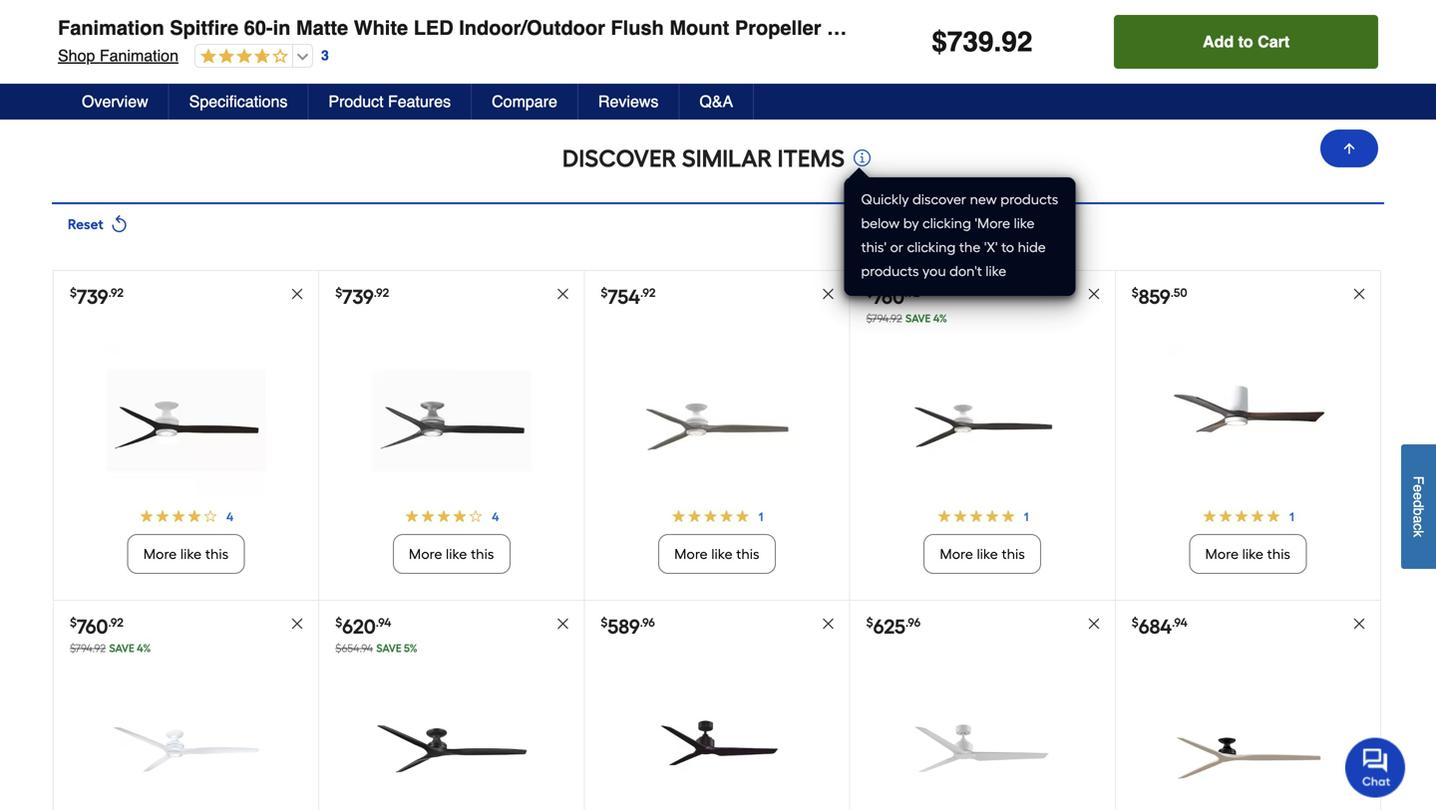 Task type: describe. For each thing, give the bounding box(es) containing it.
below
[[861, 215, 900, 232]]

to inside button
[[1238, 32, 1253, 51]]

return
[[934, 24, 976, 40]]

$654.94
[[335, 642, 373, 656]]

similar
[[682, 144, 772, 173]]

2 # from the left
[[199, 19, 207, 35]]

us
[[1279, 24, 1294, 40]]

compare button
[[472, 84, 578, 120]]

overview
[[82, 92, 148, 111]]

0 vertical spatial products
[[1001, 191, 1059, 208]]

more like this for fanimation spitfire 64-in matte white color-changing led indoor/outdoor flush mount smart propeller ceiling fan with light remote (3-blade) image
[[674, 546, 760, 563]]

.92 for fanimation spitfire 64-in matte white color-changing led indoor/outdoor flush mount smart propeller ceiling fan with light remote (3-blade) image
[[640, 286, 656, 300]]

0 vertical spatial 760
[[873, 285, 905, 309]]

fan
[[899, 16, 934, 39]]

product features
[[329, 92, 451, 111]]

model
[[158, 19, 196, 35]]

(3-
[[1118, 16, 1143, 39]]

discover
[[913, 191, 967, 208]]

$ 589 .96
[[601, 615, 655, 639]]

'x'
[[984, 239, 998, 256]]

0 vertical spatial $794.92
[[866, 312, 902, 326]]

fanimation down |
[[100, 46, 178, 65]]

more for fanimation spitfire 64-in matte white color-changing led indoor/outdoor flush mount smart propeller ceiling fan with light remote (3-blade) image
[[674, 546, 708, 563]]

f inside "button"
[[1411, 476, 1427, 485]]

this for more like this button associated with fanimation spitfire 60-in matte white led indoor/outdoor flush mount propeller ceiling fan with light remote (3-blade) 'image'
[[205, 546, 229, 563]]

fanimation up the overview
[[58, 16, 164, 39]]

new
[[970, 191, 997, 208]]

chat invite button image
[[1345, 738, 1406, 798]]

.50
[[1171, 286, 1187, 300]]

more for fanimation spitfire 60-in matte white led indoor/outdoor flush mount propeller ceiling fan with light remote (3-blade) 'image'
[[143, 546, 177, 563]]

matthews fan company irene-hlk 52-in gloss white led indoor/outdoor flush mount ceiling fan with light remote (3-blade) image
[[1168, 345, 1328, 499]]

add to cart button
[[1114, 15, 1378, 69]]

compare
[[492, 92, 557, 111]]

product
[[329, 92, 384, 111]]

close image for fanimation spitfire 60-in matte white led indoor/outdoor flush mount propeller ceiling fan with light remote (3-blade) 'image'
[[290, 287, 304, 301]]

620
[[342, 615, 376, 639]]

by
[[903, 215, 919, 232]]

or inside return your new, unused item in-store or ship it back to us free of charge.
[[1174, 24, 1186, 40]]

lk-
[[332, 19, 354, 35]]

reviews button
[[578, 84, 680, 120]]

return your new, unused item in-store or ship it back to us free of charge.
[[934, 24, 1337, 60]]

$ 739 . 92
[[932, 26, 1033, 58]]

your
[[980, 24, 1007, 40]]

fanimation down 3073257
[[94, 44, 173, 63]]

fanimation spitfire 72-in black indoor/outdoor flush mount smart propeller ceiling fan with remote (3-blade) image
[[372, 675, 531, 811]]

$ 739 .92 for fanimation spitfire 60-in matte white led indoor/outdoor flush mount propeller ceiling fan with light remote (3-blade) 'image'
[[70, 285, 124, 309]]

fanimation spitfire 64-in matte white color-changing led indoor/outdoor flush mount smart propeller ceiling fan with light remote (3-blade) image
[[637, 345, 797, 499]]

propeller
[[735, 16, 821, 39]]

more like this list item for close image associated with fanimation spitfire 64-in matte white color-changing led indoor/outdoor flush mount smart propeller ceiling fan with light remote (3-blade) image
[[585, 345, 849, 600]]

close image for matthews fan company irene-hlk 52-in gloss white led indoor/outdoor flush mount ceiling fan with light remote (3-blade) image
[[1352, 287, 1366, 301]]

specifications
[[189, 92, 288, 111]]

reviews
[[598, 92, 659, 111]]

more like this button for fanimation spitfire 60-in galvanized led indoor/outdoor flush mount propeller ceiling fan with light remote (3-blade) image
[[393, 535, 510, 575]]

60-
[[244, 16, 273, 39]]

0 vertical spatial f
[[354, 19, 362, 35]]

more like this button for fanimation spitfire 60-in matte white led indoor/outdoor flush mount propeller ceiling fan with light remote (3-blade) 'image'
[[127, 535, 245, 575]]

overview button
[[62, 84, 169, 120]]

more like this list item for matthews fan company irene-hlk 52-in gloss white led indoor/outdoor flush mount ceiling fan with light remote (3-blade) image's close image
[[1116, 345, 1380, 600]]

item
[[52, 19, 79, 35]]

739 for fanimation spitfire 60-in matte white led indoor/outdoor flush mount propeller ceiling fan with light remote (3-blade) 'image' close image the more like this list item
[[77, 285, 108, 309]]

this for more like this button for rightmost fanimation spitfire 72-in matte white color-changing led indoor/outdoor flush mount smart propeller ceiling fan with light remote (3-blade) "image"
[[1002, 546, 1025, 563]]

white
[[354, 16, 408, 39]]

discover similar items
[[562, 144, 845, 173]]

learn more link
[[984, 42, 1056, 62]]

this for more like this button for fanimation spitfire 60-in galvanized led indoor/outdoor flush mount propeller ceiling fan with light remote (3-blade) image
[[471, 546, 494, 563]]

heart outline image
[[344, 42, 368, 66]]

like for fanimation spitfire 60-in matte white led indoor/outdoor flush mount propeller ceiling fan with light remote (3-blade) 'image' close image the more like this list item
[[181, 546, 202, 563]]

$ 739 .92 for fanimation spitfire 60-in galvanized led indoor/outdoor flush mount propeller ceiling fan with light remote (3-blade) image
[[335, 285, 389, 309]]

3073257
[[91, 19, 145, 35]]

$ 859 .50
[[1132, 285, 1187, 309]]

1 vertical spatial fanimation spitfire 72-in matte white color-changing led indoor/outdoor flush mount smart propeller ceiling fan with light remote (3-blade) image
[[106, 675, 266, 811]]

like for the more like this list item corresponding to matthews fan company irene-hlk 52-in gloss white led indoor/outdoor flush mount ceiling fan with light remote (3-blade) image's close image
[[1242, 546, 1264, 563]]

$ 684 .94
[[1132, 615, 1188, 639]]

0 horizontal spatial 4%
[[137, 642, 151, 656]]

$ 625 .96
[[866, 615, 921, 639]]

flush
[[611, 16, 664, 39]]

0 horizontal spatial $794.92 save 4%
[[70, 642, 151, 656]]

fanimation triaire custom 64-in matte white indoor/outdoor smart propeller ceiling fan with remote (3-blade) image
[[903, 675, 1062, 811]]

0 vertical spatial 4%
[[933, 312, 947, 326]]

like for close image corresponding to rightmost fanimation spitfire 72-in matte white color-changing led indoor/outdoor flush mount smart propeller ceiling fan with light remote (3-blade) "image" the more like this list item
[[977, 546, 998, 563]]

.92 for fanimation spitfire 60-in galvanized led indoor/outdoor flush mount propeller ceiling fan with light remote (3-blade) image
[[374, 286, 389, 300]]

the
[[959, 239, 981, 256]]

fanimation spitfire 60-in matte white led indoor/outdoor flush mount propeller ceiling fan with light remote (3-blade)
[[58, 16, 1204, 39]]

1 horizontal spatial $794.92 save 4%
[[866, 312, 947, 326]]

$ inside $ 620 .94
[[335, 616, 342, 630]]

589
[[608, 615, 640, 639]]

q&a
[[700, 92, 733, 111]]

$ inside $ 625 .96
[[866, 616, 873, 630]]

more like this list item for close image related to fanimation spitfire 60-in galvanized led indoor/outdoor flush mount propeller ceiling fan with light remote (3-blade) image
[[319, 345, 584, 600]]

more like this list item for close image corresponding to rightmost fanimation spitfire 72-in matte white color-changing led indoor/outdoor flush mount smart propeller ceiling fan with light remote (3-blade) "image"
[[850, 345, 1115, 600]]

2 horizontal spatial 739
[[947, 26, 994, 58]]

indoor/outdoor
[[459, 16, 605, 39]]

you
[[923, 263, 946, 280]]

d
[[1411, 500, 1427, 508]]

item # 3073257 | model # fp6721bmw-60bl-lk-f
[[52, 19, 362, 35]]

save for third close icon from the right
[[376, 642, 402, 656]]

in
[[273, 16, 291, 39]]

2 e from the top
[[1411, 493, 1427, 500]]

in-
[[1123, 24, 1139, 40]]

product features button
[[309, 84, 472, 120]]

more like this for fanimation spitfire 60-in matte white led indoor/outdoor flush mount propeller ceiling fan with light remote (3-blade) 'image'
[[143, 546, 229, 563]]

of
[[1326, 24, 1337, 40]]

remote
[[1040, 16, 1113, 39]]

$ 620 .94
[[335, 615, 391, 639]]

more like this for fanimation spitfire 60-in galvanized led indoor/outdoor flush mount propeller ceiling fan with light remote (3-blade) image
[[409, 546, 494, 563]]

specifications button
[[169, 84, 309, 120]]

more like this list item for fanimation spitfire 60-in matte white led indoor/outdoor flush mount propeller ceiling fan with light remote (3-blade) 'image' close image
[[54, 345, 318, 600]]

item
[[1093, 24, 1119, 40]]

1 e from the top
[[1411, 485, 1427, 493]]

free
[[1298, 24, 1322, 40]]

more for rightmost fanimation spitfire 72-in matte white color-changing led indoor/outdoor flush mount smart propeller ceiling fan with light remote (3-blade) "image"
[[940, 546, 973, 563]]

it
[[1219, 24, 1226, 40]]

like for the more like this list item related to close image associated with fanimation spitfire 64-in matte white color-changing led indoor/outdoor flush mount smart propeller ceiling fan with light remote (3-blade) image
[[711, 546, 733, 563]]

this for fanimation spitfire 64-in matte white color-changing led indoor/outdoor flush mount smart propeller ceiling fan with light remote (3-blade) image more like this button
[[736, 546, 760, 563]]

more for fanimation spitfire 60-in galvanized led indoor/outdoor flush mount propeller ceiling fan with light remote (3-blade) image
[[409, 546, 442, 563]]

'more
[[975, 215, 1010, 232]]

92
[[1002, 26, 1033, 58]]

items
[[778, 144, 845, 173]]

close image for 684
[[1352, 617, 1366, 631]]

cart
[[1258, 32, 1290, 51]]

more like this button for fanimation spitfire 64-in matte white color-changing led indoor/outdoor flush mount smart propeller ceiling fan with light remote (3-blade) image
[[658, 535, 776, 575]]



Task type: vqa. For each thing, say whether or not it's contained in the screenshot.
A black and white vase and a gold picture frame on a decorative wood shelf hanging on a white wall.
no



Task type: locate. For each thing, give the bounding box(es) containing it.
$ inside $ 684 .94
[[1132, 616, 1139, 630]]

0 horizontal spatial .96
[[640, 616, 655, 630]]

0 horizontal spatial products
[[861, 263, 919, 280]]

close image
[[290, 287, 304, 301], [556, 287, 570, 301], [821, 287, 835, 301], [1087, 287, 1101, 301], [1352, 287, 1366, 301], [290, 617, 304, 631], [1087, 617, 1101, 631]]

discover
[[562, 144, 677, 173]]

0 horizontal spatial save
[[109, 642, 134, 656]]

or inside quickly discover new products below by clicking 'more like this' or clicking the 'x' to hide products you don't like
[[890, 239, 904, 256]]

2 horizontal spatial to
[[1264, 24, 1275, 40]]

.94
[[376, 616, 391, 630], [1172, 616, 1188, 630]]

clicking
[[923, 215, 971, 232], [907, 239, 956, 256]]

more
[[1024, 44, 1056, 60], [143, 546, 177, 563], [409, 546, 442, 563], [674, 546, 708, 563], [940, 546, 973, 563], [1205, 546, 1239, 563]]

3 more like this from the left
[[674, 546, 760, 563]]

1 this from the left
[[205, 546, 229, 563]]

fanimation spitfire 72-in matte white color-changing led indoor/outdoor flush mount smart propeller ceiling fan with light remote (3-blade) image
[[903, 345, 1062, 499], [106, 675, 266, 811]]

1 vertical spatial $ 760 .92
[[70, 615, 124, 639]]

clicking down discover
[[923, 215, 971, 232]]

# right model
[[199, 19, 207, 35]]

1 vertical spatial products
[[861, 263, 919, 280]]

0 vertical spatial $794.92 save 4%
[[866, 312, 947, 326]]

like
[[1014, 215, 1035, 232], [986, 263, 1007, 280], [181, 546, 202, 563], [446, 546, 467, 563], [711, 546, 733, 563], [977, 546, 998, 563], [1242, 546, 1264, 563]]

to left us
[[1264, 24, 1275, 40]]

rotate left image
[[108, 212, 131, 235]]

.96 inside $ 625 .96
[[906, 616, 921, 630]]

close image
[[556, 617, 570, 631], [821, 617, 835, 631], [1352, 617, 1366, 631]]

4%
[[933, 312, 947, 326], [137, 642, 151, 656]]

$ inside $ 754 .92
[[601, 286, 608, 300]]

fanimation
[[58, 16, 164, 39], [94, 44, 173, 63], [100, 46, 178, 65]]

learn
[[984, 44, 1020, 60]]

1 vertical spatial 4%
[[137, 642, 151, 656]]

.96 for 625
[[906, 616, 921, 630]]

c
[[1411, 524, 1427, 531]]

.94 for 684
[[1172, 616, 1188, 630]]

f e e d b a c k button
[[1401, 445, 1436, 569]]

3 more like this button from the left
[[658, 535, 776, 575]]

1 more like this list item from the left
[[54, 345, 318, 600]]

0 horizontal spatial $ 760 .92
[[70, 615, 124, 639]]

1 horizontal spatial close image
[[821, 617, 835, 631]]

info outlined image
[[851, 147, 874, 170]]

2 .96 from the left
[[906, 616, 921, 630]]

1 horizontal spatial products
[[1001, 191, 1059, 208]]

$ 754 .92
[[601, 285, 656, 309]]

1 horizontal spatial f
[[1411, 476, 1427, 485]]

to inside return your new, unused item in-store or ship it back to us free of charge.
[[1264, 24, 1275, 40]]

1 horizontal spatial $ 739 .92
[[335, 285, 389, 309]]

1 vertical spatial clicking
[[907, 239, 956, 256]]

754
[[608, 285, 640, 309]]

2 $ 739 .92 from the left
[[335, 285, 389, 309]]

store
[[1139, 24, 1170, 40]]

4 this from the left
[[1002, 546, 1025, 563]]

5 more like this button from the left
[[1189, 535, 1307, 575]]

3 this from the left
[[736, 546, 760, 563]]

3.7 stars image
[[189, 45, 282, 63], [195, 48, 288, 66]]

close image for fanimation spitfire 60-in galvanized led indoor/outdoor flush mount propeller ceiling fan with light remote (3-blade) image
[[556, 287, 570, 301]]

5 more like this from the left
[[1205, 546, 1291, 563]]

light
[[985, 16, 1034, 39]]

more like this for matthews fan company irene-hlk 52-in gloss white led indoor/outdoor flush mount ceiling fan with light remote (3-blade) image
[[1205, 546, 1291, 563]]

close image for fanimation spitfire 64-in matte white color-changing led indoor/outdoor flush mount smart propeller ceiling fan with light remote (3-blade) image
[[821, 287, 835, 301]]

more like this for rightmost fanimation spitfire 72-in matte white color-changing led indoor/outdoor flush mount smart propeller ceiling fan with light remote (3-blade) "image"
[[940, 546, 1025, 563]]

fanimation triaire custom 56-in dark bronze indoor/outdoor smart propeller ceiling fan with remote (3-blade) image
[[637, 675, 797, 811]]

like for the more like this list item corresponding to close image related to fanimation spitfire 60-in galvanized led indoor/outdoor flush mount propeller ceiling fan with light remote (3-blade) image
[[446, 546, 467, 563]]

0 horizontal spatial or
[[890, 239, 904, 256]]

0 vertical spatial or
[[1174, 24, 1186, 40]]

1 horizontal spatial $ 760 .92
[[866, 285, 920, 309]]

ceiling
[[827, 16, 893, 39]]

b
[[1411, 508, 1427, 516]]

0 horizontal spatial $ 739 .92
[[70, 285, 124, 309]]

1 vertical spatial or
[[890, 239, 904, 256]]

5 this from the left
[[1267, 546, 1291, 563]]

1 .94 from the left
[[376, 616, 391, 630]]

.92 inside $ 754 .92
[[640, 286, 656, 300]]

1 horizontal spatial #
[[199, 19, 207, 35]]

$794.92
[[866, 312, 902, 326], [70, 642, 106, 656]]

don't
[[950, 263, 982, 280]]

$654.94 save 5%
[[335, 642, 417, 656]]

f up d
[[1411, 476, 1427, 485]]

1 more like this button from the left
[[127, 535, 245, 575]]

hide
[[1018, 239, 1046, 256]]

this for more like this button related to matthews fan company irene-hlk 52-in gloss white led indoor/outdoor flush mount ceiling fan with light remote (3-blade) image
[[1267, 546, 1291, 563]]

2 more like this from the left
[[409, 546, 494, 563]]

learn more
[[984, 44, 1056, 60]]

arrow up image
[[1341, 141, 1357, 157]]

e up d
[[1411, 485, 1427, 493]]

5 more like this list item from the left
[[1116, 345, 1380, 600]]

0 horizontal spatial 739
[[77, 285, 108, 309]]

f e e d b a c k
[[1411, 476, 1427, 538]]

1 horizontal spatial 4%
[[933, 312, 947, 326]]

.92 for fanimation spitfire 60-in matte white led indoor/outdoor flush mount propeller ceiling fan with light remote (3-blade) 'image'
[[108, 286, 124, 300]]

a
[[1411, 516, 1427, 524]]

739
[[947, 26, 994, 58], [77, 285, 108, 309], [342, 285, 374, 309]]

1 .96 from the left
[[640, 616, 655, 630]]

discover similar items heading
[[562, 139, 845, 179]]

1 # from the left
[[83, 19, 91, 35]]

1 horizontal spatial save
[[376, 642, 402, 656]]

more like this button
[[127, 535, 245, 575], [393, 535, 510, 575], [658, 535, 776, 575], [924, 535, 1041, 575], [1189, 535, 1307, 575]]

.96 inside $ 589 .96
[[640, 616, 655, 630]]

close image for 589
[[821, 617, 835, 631]]

k
[[1411, 531, 1427, 538]]

close image for rightmost fanimation spitfire 72-in matte white color-changing led indoor/outdoor flush mount smart propeller ceiling fan with light remote (3-blade) "image"
[[1087, 287, 1101, 301]]

.94 inside $ 684 .94
[[1172, 616, 1188, 630]]

quickly discover new products below by clicking 'more like this' or clicking the 'x' to hide products you don't like
[[861, 191, 1059, 280]]

more like this button for rightmost fanimation spitfire 72-in matte white color-changing led indoor/outdoor flush mount smart propeller ceiling fan with light remote (3-blade) "image"
[[924, 535, 1041, 575]]

unused
[[1043, 24, 1089, 40]]

1 horizontal spatial .96
[[906, 616, 921, 630]]

2 horizontal spatial save
[[906, 312, 931, 326]]

matte
[[296, 16, 348, 39]]

.96 for 589
[[640, 616, 655, 630]]

fanimation spitfire 60-in matte white led indoor/outdoor flush mount propeller ceiling fan with light remote (3-blade) image
[[106, 345, 266, 499]]

1 horizontal spatial fanimation spitfire 72-in matte white color-changing led indoor/outdoor flush mount smart propeller ceiling fan with light remote (3-blade) image
[[903, 345, 1062, 499]]

4 more like this button from the left
[[924, 535, 1041, 575]]

2 .94 from the left
[[1172, 616, 1188, 630]]

lighting guide image
[[757, 24, 792, 49]]

0 horizontal spatial to
[[1001, 239, 1014, 256]]

more like this
[[143, 546, 229, 563], [409, 546, 494, 563], [674, 546, 760, 563], [940, 546, 1025, 563], [1205, 546, 1291, 563]]

to right 'x'
[[1001, 239, 1014, 256]]

0 vertical spatial fanimation spitfire 72-in matte white color-changing led indoor/outdoor flush mount smart propeller ceiling fan with light remote (3-blade) image
[[903, 345, 1062, 499]]

2 more like this button from the left
[[393, 535, 510, 575]]

1 horizontal spatial or
[[1174, 24, 1186, 40]]

.96
[[640, 616, 655, 630], [906, 616, 921, 630]]

shop
[[52, 44, 89, 63], [58, 46, 95, 65]]

0 horizontal spatial $794.92
[[70, 642, 106, 656]]

1 horizontal spatial 739
[[342, 285, 374, 309]]

mount
[[670, 16, 729, 39]]

ship
[[1190, 24, 1216, 40]]

.
[[994, 26, 1002, 58]]

to right it
[[1238, 32, 1253, 51]]

more like this list item
[[54, 345, 318, 600], [319, 345, 584, 600], [585, 345, 849, 600], [850, 345, 1115, 600], [1116, 345, 1380, 600]]

add to cart
[[1203, 32, 1290, 51]]

$ inside the $ 859 .50
[[1132, 286, 1139, 300]]

2 close image from the left
[[821, 617, 835, 631]]

2 horizontal spatial close image
[[1352, 617, 1366, 631]]

quickly
[[861, 191, 909, 208]]

$794.92 save 4%
[[866, 312, 947, 326], [70, 642, 151, 656]]

fp6721bmw-
[[207, 19, 295, 35]]

products down this'
[[861, 263, 919, 280]]

1 vertical spatial $794.92 save 4%
[[70, 642, 151, 656]]

2 more like this list item from the left
[[319, 345, 584, 600]]

f up 'heart outline' icon
[[354, 19, 362, 35]]

1 more like this from the left
[[143, 546, 229, 563]]

# right 'item'
[[83, 19, 91, 35]]

fanimation spitfire 84-in black indoor/outdoor flush mount smart propeller ceiling fan with remote (3-blade) image
[[1168, 675, 1328, 811]]

$ 760 .92
[[866, 285, 920, 309], [70, 615, 124, 639]]

0 horizontal spatial #
[[83, 19, 91, 35]]

1 vertical spatial $794.92
[[70, 642, 106, 656]]

e up b on the bottom
[[1411, 493, 1427, 500]]

4 more like this from the left
[[940, 546, 1025, 563]]

or left ship
[[1174, 24, 1186, 40]]

or right this'
[[890, 239, 904, 256]]

add
[[1203, 32, 1234, 51]]

1 vertical spatial 760
[[77, 615, 108, 639]]

60bl-
[[295, 19, 332, 35]]

more like this button for matthews fan company irene-hlk 52-in gloss white led indoor/outdoor flush mount ceiling fan with light remote (3-blade) image
[[1189, 535, 1307, 575]]

0 horizontal spatial 760
[[77, 615, 108, 639]]

2 this from the left
[[471, 546, 494, 563]]

0 vertical spatial $ 760 .92
[[866, 285, 920, 309]]

.94 inside $ 620 .94
[[376, 616, 391, 630]]

this
[[205, 546, 229, 563], [471, 546, 494, 563], [736, 546, 760, 563], [1002, 546, 1025, 563], [1267, 546, 1291, 563]]

item number 3 0 7 3 2 5 7 and model number f p 6 7 2 1 b m w - 6 0 b l - l k - f element
[[52, 17, 1384, 37]]

3 close image from the left
[[1352, 617, 1366, 631]]

684
[[1139, 615, 1172, 639]]

save
[[906, 312, 931, 326], [109, 642, 134, 656], [376, 642, 402, 656]]

1 close image from the left
[[556, 617, 570, 631]]

4 more like this list item from the left
[[850, 345, 1115, 600]]

save for close image corresponding to rightmost fanimation spitfire 72-in matte white color-changing led indoor/outdoor flush mount smart propeller ceiling fan with light remote (3-blade) "image"
[[906, 312, 931, 326]]

0 vertical spatial clicking
[[923, 215, 971, 232]]

$
[[932, 26, 947, 58], [70, 286, 77, 300], [335, 286, 342, 300], [601, 286, 608, 300], [866, 286, 873, 300], [1132, 286, 1139, 300], [70, 616, 77, 630], [335, 616, 342, 630], [601, 616, 608, 630], [866, 616, 873, 630], [1132, 616, 1139, 630]]

to inside quickly discover new products below by clicking 'more like this' or clicking the 'x' to hide products you don't like
[[1001, 239, 1014, 256]]

this'
[[861, 239, 887, 256]]

.94 for 620
[[376, 616, 391, 630]]

0 horizontal spatial fanimation spitfire 72-in matte white color-changing led indoor/outdoor flush mount smart propeller ceiling fan with light remote (3-blade) image
[[106, 675, 266, 811]]

1 horizontal spatial $794.92
[[866, 312, 902, 326]]

$ inside $ 589 .96
[[601, 616, 608, 630]]

0 horizontal spatial .94
[[376, 616, 391, 630]]

spitfire
[[170, 16, 238, 39]]

back
[[1230, 24, 1260, 40]]

more for matthews fan company irene-hlk 52-in gloss white led indoor/outdoor flush mount ceiling fan with light remote (3-blade) image
[[1205, 546, 1239, 563]]

0 horizontal spatial close image
[[556, 617, 570, 631]]

1 horizontal spatial .94
[[1172, 616, 1188, 630]]

1 horizontal spatial to
[[1238, 32, 1253, 51]]

clicking up 'you'
[[907, 239, 956, 256]]

new,
[[1011, 24, 1039, 40]]

.92
[[108, 286, 124, 300], [374, 286, 389, 300], [640, 286, 656, 300], [905, 286, 920, 300], [108, 616, 124, 630]]

0 horizontal spatial f
[[354, 19, 362, 35]]

reset
[[68, 216, 104, 233]]

1 $ 739 .92 from the left
[[70, 285, 124, 309]]

with
[[940, 16, 980, 39]]

q&a button
[[680, 84, 754, 120]]

shop fanimation
[[52, 44, 173, 63], [58, 46, 178, 65]]

products up ''more' on the top right of page
[[1001, 191, 1059, 208]]

charge.
[[934, 44, 980, 60]]

features
[[388, 92, 451, 111]]

625
[[873, 615, 906, 639]]

|
[[149, 19, 153, 35]]

739 for the more like this list item corresponding to close image related to fanimation spitfire 60-in galvanized led indoor/outdoor flush mount propeller ceiling fan with light remote (3-blade) image
[[342, 285, 374, 309]]

3
[[315, 45, 323, 61], [321, 48, 329, 64]]

1 horizontal spatial 760
[[873, 285, 905, 309]]

blade)
[[1143, 16, 1204, 39]]

1 vertical spatial f
[[1411, 476, 1427, 485]]

5%
[[404, 642, 417, 656]]

#
[[83, 19, 91, 35], [199, 19, 207, 35]]

fanimation spitfire 60-in galvanized led indoor/outdoor flush mount propeller ceiling fan with light remote (3-blade) image
[[372, 345, 531, 499]]

859
[[1139, 285, 1171, 309]]

3 more like this list item from the left
[[585, 345, 849, 600]]



